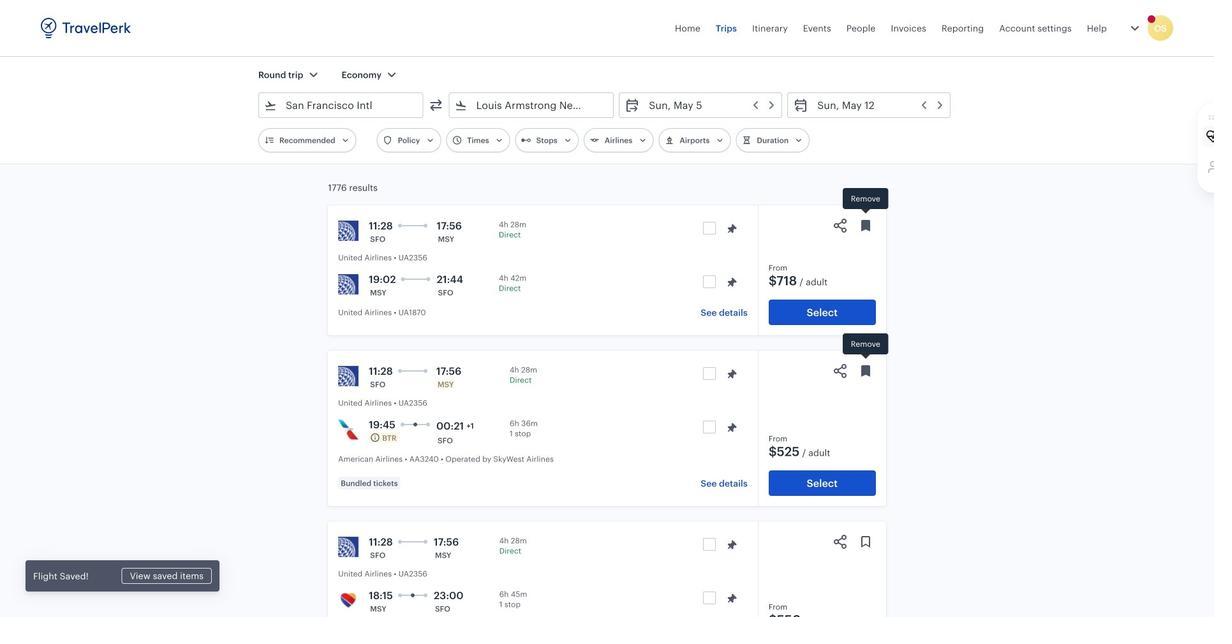 Task type: describe. For each thing, give the bounding box(es) containing it.
1 united airlines image from the top
[[338, 221, 359, 241]]

2 united airlines image from the top
[[338, 274, 359, 295]]

Return field
[[809, 95, 945, 116]]



Task type: vqa. For each thing, say whether or not it's contained in the screenshot.
Depart field
yes



Task type: locate. For each thing, give the bounding box(es) containing it.
tooltip
[[843, 188, 889, 216], [843, 334, 889, 361]]

1 vertical spatial united airlines image
[[338, 274, 359, 295]]

united airlines image
[[338, 221, 359, 241], [338, 274, 359, 295], [338, 366, 359, 387]]

american airlines image
[[338, 420, 359, 440]]

southwest airlines image
[[338, 591, 359, 611]]

2 tooltip from the top
[[843, 334, 889, 361]]

1 vertical spatial tooltip
[[843, 334, 889, 361]]

To search field
[[468, 95, 597, 116]]

0 vertical spatial united airlines image
[[338, 221, 359, 241]]

0 vertical spatial tooltip
[[843, 188, 889, 216]]

1 tooltip from the top
[[843, 188, 889, 216]]

From search field
[[277, 95, 406, 116]]

Depart field
[[640, 95, 777, 116]]

2 vertical spatial united airlines image
[[338, 366, 359, 387]]

united airlines image
[[338, 537, 359, 558]]

3 united airlines image from the top
[[338, 366, 359, 387]]



